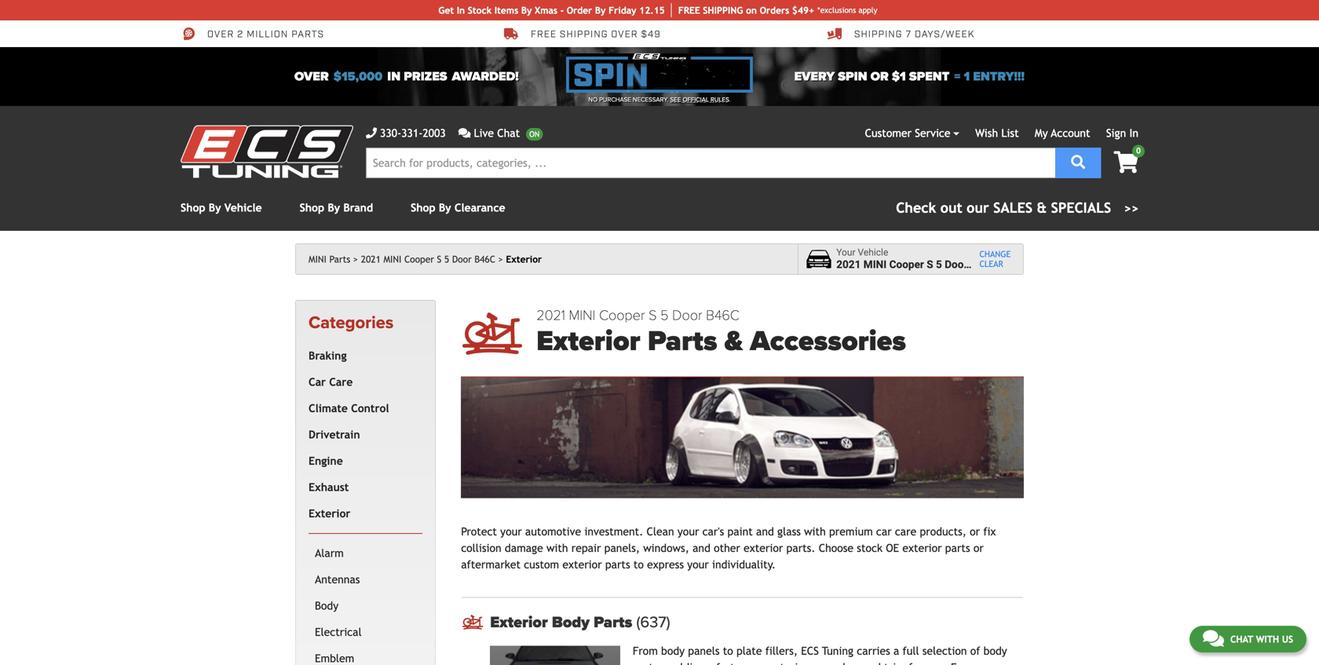 Task type: describe. For each thing, give the bounding box(es) containing it.
1 horizontal spatial exterior
[[744, 542, 783, 555]]

1 vertical spatial chat
[[1231, 634, 1254, 645]]

door for 2021 mini cooper s 5 door b46c exterior parts & accessories
[[673, 307, 703, 324]]

sign
[[1107, 127, 1127, 139]]

antennas link
[[312, 567, 420, 593]]

paint
[[728, 526, 753, 538]]

ping
[[723, 5, 743, 16]]

by right order
[[595, 5, 606, 16]]

accessories
[[750, 324, 906, 358]]

mini inside your vehicle 2021 mini cooper s 5 door b46c
[[864, 258, 887, 271]]

search image
[[1072, 155, 1086, 169]]

protect
[[461, 526, 497, 538]]

shop by clearance link
[[411, 202, 506, 214]]

wish list
[[976, 127, 1019, 139]]

your left car's
[[678, 526, 699, 538]]

sign in link
[[1107, 127, 1139, 139]]

customer service
[[865, 127, 951, 139]]

exterior inside 'category navigation' 'element'
[[309, 507, 351, 520]]

shipping 7 days/week link
[[828, 27, 975, 41]]

2
[[237, 28, 244, 41]]

with inside chat with us link
[[1257, 634, 1280, 645]]

change link
[[980, 249, 1011, 259]]

antennas
[[315, 573, 360, 586]]

0 vertical spatial vehicle
[[224, 202, 262, 214]]

free shipping over $49 link
[[504, 27, 661, 41]]

shipping 7 days/week
[[855, 28, 975, 41]]

chat inside 'link'
[[497, 127, 520, 139]]

by for shop by clearance
[[439, 202, 451, 214]]

b46c for 2021 mini cooper s 5 door b46c exterior parts & accessories
[[706, 307, 740, 324]]

330-331-2003 link
[[366, 125, 446, 141]]

5 for 2021 mini cooper s 5 door b46c exterior parts & accessories
[[661, 307, 669, 324]]

330-331-2003
[[380, 127, 446, 139]]

shop by vehicle
[[181, 202, 262, 214]]

change clear
[[980, 249, 1011, 269]]

1 vertical spatial parts
[[946, 542, 971, 555]]

*exclusions apply link
[[818, 4, 878, 16]]

2003
[[423, 127, 446, 139]]

shopping cart image
[[1114, 151, 1139, 173]]

in
[[387, 69, 401, 84]]

b46c inside your vehicle 2021 mini cooper s 5 door b46c
[[971, 258, 997, 271]]

shop for shop by brand
[[300, 202, 325, 214]]

*exclusions
[[818, 5, 856, 15]]

alarm
[[315, 547, 344, 560]]

body link
[[312, 593, 420, 619]]

2021 for 2021 mini cooper s 5 door b46c
[[361, 254, 381, 265]]

engine link
[[306, 448, 420, 474]]

vehicle inside your vehicle 2021 mini cooper s 5 door b46c
[[858, 247, 889, 258]]

by for shop by vehicle
[[209, 202, 221, 214]]

1 horizontal spatial body
[[552, 613, 590, 632]]

car care link
[[306, 369, 420, 395]]

5 for 2021 mini cooper s 5 door b46c
[[445, 254, 449, 265]]

2021 mini cooper s 5 door b46c link
[[361, 254, 503, 265]]

clear
[[980, 259, 1004, 269]]

care
[[895, 526, 917, 538]]

items
[[495, 5, 519, 16]]

exterior body parts link
[[490, 613, 1024, 632]]

climate
[[309, 402, 348, 415]]

shipping
[[855, 28, 903, 41]]

by left xmas
[[521, 5, 532, 16]]

body inside body link
[[315, 600, 339, 612]]

investment.
[[585, 526, 644, 538]]

exhaust
[[309, 481, 349, 494]]

0 vertical spatial and
[[757, 526, 774, 538]]

1 horizontal spatial with
[[804, 526, 826, 538]]

over 2 million parts link
[[181, 27, 324, 41]]

sales & specials
[[994, 200, 1112, 216]]

my account link
[[1035, 127, 1091, 139]]

every spin or $1 spent = 1 entry!!!
[[795, 69, 1025, 84]]

oe
[[886, 542, 900, 555]]

exterior parts & accessories banner image image
[[461, 378, 1024, 499]]

protect your automotive investment. clean your car's paint and glass with premium car care products, or fix collision damage with repair panels, windows, and other exterior parts. choose stock oe exterior parts or aftermarket custom exterior parts to express your individuality.
[[461, 526, 996, 571]]

comments image for live
[[459, 128, 471, 139]]

see
[[671, 96, 681, 104]]

sales & specials link
[[897, 197, 1139, 218]]

brand
[[344, 202, 373, 214]]

2 vertical spatial parts
[[594, 613, 633, 632]]

alarm link
[[312, 540, 420, 567]]

emblem link
[[312, 646, 420, 665]]

chat with us
[[1231, 634, 1294, 645]]

products,
[[920, 526, 967, 538]]

customer
[[865, 127, 912, 139]]

your
[[837, 247, 856, 258]]

2021 inside your vehicle 2021 mini cooper s 5 door b46c
[[837, 258, 861, 271]]

spent
[[910, 69, 950, 84]]

panels,
[[605, 542, 640, 555]]

mini parts
[[309, 254, 350, 265]]

stock
[[468, 5, 492, 16]]

fix
[[984, 526, 996, 538]]

car care
[[309, 376, 353, 388]]

climate control
[[309, 402, 389, 415]]

$49+
[[793, 5, 815, 16]]

2021 mini cooper s 5 door b46c exterior parts & accessories
[[537, 307, 906, 358]]

get
[[439, 5, 454, 16]]

climate control link
[[306, 395, 420, 422]]

2021 mini cooper s 5 door b46c
[[361, 254, 496, 265]]

=
[[955, 69, 961, 84]]

0 vertical spatial or
[[871, 69, 889, 84]]

exhaust link
[[306, 474, 420, 501]]

$49
[[641, 28, 661, 41]]

million
[[247, 28, 288, 41]]

category navigation element
[[295, 300, 436, 665]]

s for 2021 mini cooper s 5 door b46c
[[437, 254, 442, 265]]

braking link
[[306, 343, 420, 369]]

comments image for chat
[[1203, 629, 1225, 648]]

0 horizontal spatial parts
[[292, 28, 324, 41]]

0 horizontal spatial and
[[693, 542, 711, 555]]

automotive
[[525, 526, 581, 538]]

mini inside the 2021 mini cooper s 5 door b46c exterior parts & accessories
[[569, 307, 596, 324]]

my account
[[1035, 127, 1091, 139]]

on
[[746, 5, 757, 16]]

repair
[[572, 542, 601, 555]]

list
[[1002, 127, 1019, 139]]

necessary.
[[633, 96, 669, 104]]

specials
[[1052, 200, 1112, 216]]

live chat link
[[459, 125, 543, 141]]

entry!!!
[[974, 69, 1025, 84]]

over for over 2 million parts
[[207, 28, 234, 41]]

exterior body parts thumbnail image image
[[490, 646, 620, 665]]

my
[[1035, 127, 1048, 139]]

in for sign
[[1130, 127, 1139, 139]]

shop for shop by vehicle
[[181, 202, 205, 214]]

choose
[[819, 542, 854, 555]]

phone image
[[366, 128, 377, 139]]

glass
[[778, 526, 801, 538]]

-
[[561, 5, 564, 16]]



Task type: locate. For each thing, give the bounding box(es) containing it.
free
[[531, 28, 557, 41]]

service
[[915, 127, 951, 139]]

0 vertical spatial with
[[804, 526, 826, 538]]

0 vertical spatial chat
[[497, 127, 520, 139]]

2 horizontal spatial 5
[[936, 258, 943, 271]]

car
[[309, 376, 326, 388]]

door for 2021 mini cooper s 5 door b46c
[[452, 254, 472, 265]]

1 horizontal spatial parts
[[606, 559, 631, 571]]

door inside the 2021 mini cooper s 5 door b46c exterior parts & accessories
[[673, 307, 703, 324]]

chat right the live
[[497, 127, 520, 139]]

car's
[[703, 526, 724, 538]]

in right sign
[[1130, 127, 1139, 139]]

orders
[[760, 5, 790, 16]]

cooper for 2021 mini cooper s 5 door b46c exterior parts & accessories
[[599, 307, 645, 324]]

1 vertical spatial or
[[970, 526, 980, 538]]

2 horizontal spatial s
[[927, 258, 934, 271]]

prizes
[[404, 69, 447, 84]]

by left clearance
[[439, 202, 451, 214]]

1 horizontal spatial s
[[649, 307, 657, 324]]

other
[[714, 542, 741, 555]]

cooper for 2021 mini cooper s 5 door b46c
[[405, 254, 434, 265]]

2 horizontal spatial cooper
[[890, 258, 924, 271]]

exterior subcategories element
[[309, 533, 423, 665]]

control
[[351, 402, 389, 415]]

$1
[[892, 69, 906, 84]]

1 vertical spatial vehicle
[[858, 247, 889, 258]]

collision
[[461, 542, 502, 555]]

braking
[[309, 349, 347, 362]]

or down the fix
[[974, 542, 984, 555]]

1 vertical spatial &
[[725, 324, 743, 358]]

over left the $15,000 on the left top of page
[[295, 69, 329, 84]]

categories
[[309, 313, 394, 333]]

comments image left chat with us
[[1203, 629, 1225, 648]]

2 horizontal spatial shop
[[411, 202, 436, 214]]

1 horizontal spatial b46c
[[706, 307, 740, 324]]

exterior up individuality.
[[744, 542, 783, 555]]

0 horizontal spatial s
[[437, 254, 442, 265]]

1 horizontal spatial comments image
[[1203, 629, 1225, 648]]

every
[[795, 69, 835, 84]]

with
[[804, 526, 826, 538], [547, 542, 568, 555], [1257, 634, 1280, 645]]

body down antennas
[[315, 600, 339, 612]]

see official rules link
[[671, 95, 730, 104]]

2 vertical spatial with
[[1257, 634, 1280, 645]]

0 horizontal spatial b46c
[[475, 254, 496, 265]]

chat left us on the right of the page
[[1231, 634, 1254, 645]]

friday
[[609, 5, 637, 16]]

cooper inside your vehicle 2021 mini cooper s 5 door b46c
[[890, 258, 924, 271]]

3 shop from the left
[[411, 202, 436, 214]]

0 horizontal spatial 2021
[[361, 254, 381, 265]]

1 horizontal spatial vehicle
[[858, 247, 889, 258]]

windows,
[[644, 542, 690, 555]]

0 vertical spatial &
[[1037, 200, 1047, 216]]

exterior link
[[306, 501, 420, 527]]

1 horizontal spatial 2021
[[537, 307, 565, 324]]

1 horizontal spatial door
[[673, 307, 703, 324]]

comments image inside live chat 'link'
[[459, 128, 471, 139]]

2 shop from the left
[[300, 202, 325, 214]]

to
[[634, 559, 644, 571]]

0 vertical spatial over
[[207, 28, 234, 41]]

0 vertical spatial parts
[[292, 28, 324, 41]]

12.15
[[640, 5, 665, 16]]

your up the damage at the left of page
[[501, 526, 522, 538]]

0 horizontal spatial parts
[[330, 254, 350, 265]]

live
[[474, 127, 494, 139]]

rules
[[711, 96, 730, 104]]

1 horizontal spatial chat
[[1231, 634, 1254, 645]]

and left glass
[[757, 526, 774, 538]]

2021 for 2021 mini cooper s 5 door b46c exterior parts & accessories
[[537, 307, 565, 324]]

2 horizontal spatial parts
[[946, 542, 971, 555]]

mini
[[309, 254, 327, 265], [384, 254, 402, 265], [864, 258, 887, 271], [569, 307, 596, 324]]

1 vertical spatial and
[[693, 542, 711, 555]]

by left brand on the top
[[328, 202, 340, 214]]

0 horizontal spatial exterior
[[563, 559, 602, 571]]

vehicle down ecs tuning image
[[224, 202, 262, 214]]

.
[[730, 96, 731, 104]]

electrical
[[315, 626, 362, 639]]

s inside your vehicle 2021 mini cooper s 5 door b46c
[[927, 258, 934, 271]]

and down car's
[[693, 542, 711, 555]]

7
[[906, 28, 912, 41]]

s for 2021 mini cooper s 5 door b46c exterior parts & accessories
[[649, 307, 657, 324]]

electrical link
[[312, 619, 420, 646]]

shipping
[[560, 28, 608, 41]]

by down ecs tuning image
[[209, 202, 221, 214]]

apply
[[859, 5, 878, 15]]

exterior
[[506, 254, 542, 265], [537, 324, 641, 358], [309, 507, 351, 520], [490, 613, 548, 632]]

parts inside the 2021 mini cooper s 5 door b46c exterior parts & accessories
[[648, 324, 718, 358]]

2 horizontal spatial parts
[[648, 324, 718, 358]]

with up 'parts.'
[[804, 526, 826, 538]]

0 vertical spatial parts
[[330, 254, 350, 265]]

exterior down repair
[[563, 559, 602, 571]]

2 horizontal spatial exterior
[[903, 542, 942, 555]]

change
[[980, 249, 1011, 259]]

exterior down care
[[903, 542, 942, 555]]

purchase
[[600, 96, 631, 104]]

1 horizontal spatial cooper
[[599, 307, 645, 324]]

parts right the million
[[292, 28, 324, 41]]

exterior inside the 2021 mini cooper s 5 door b46c exterior parts & accessories
[[537, 324, 641, 358]]

0 vertical spatial body
[[315, 600, 339, 612]]

comments image left the live
[[459, 128, 471, 139]]

1 horizontal spatial 5
[[661, 307, 669, 324]]

b46c for 2021 mini cooper s 5 door b46c
[[475, 254, 496, 265]]

5
[[445, 254, 449, 265], [936, 258, 943, 271], [661, 307, 669, 324]]

ecs tuning image
[[181, 125, 353, 178]]

0 link
[[1102, 145, 1145, 175]]

by
[[521, 5, 532, 16], [595, 5, 606, 16], [209, 202, 221, 214], [328, 202, 340, 214], [439, 202, 451, 214]]

damage
[[505, 542, 543, 555]]

sales
[[994, 200, 1033, 216]]

2021 inside the 2021 mini cooper s 5 door b46c exterior parts & accessories
[[537, 307, 565, 324]]

over for over $15,000 in prizes
[[295, 69, 329, 84]]

1 vertical spatial parts
[[648, 324, 718, 358]]

2 horizontal spatial with
[[1257, 634, 1280, 645]]

free ship ping on orders $49+ *exclusions apply
[[678, 5, 878, 16]]

1 vertical spatial with
[[547, 542, 568, 555]]

1 horizontal spatial over
[[295, 69, 329, 84]]

0 vertical spatial in
[[457, 5, 465, 16]]

2 vertical spatial or
[[974, 542, 984, 555]]

over
[[207, 28, 234, 41], [295, 69, 329, 84]]

your right express
[[688, 559, 709, 571]]

vehicle right your
[[858, 247, 889, 258]]

no
[[589, 96, 598, 104]]

vehicle
[[224, 202, 262, 214], [858, 247, 889, 258]]

1 shop from the left
[[181, 202, 205, 214]]

body up the exterior body parts thumbnail image
[[552, 613, 590, 632]]

2 vertical spatial parts
[[606, 559, 631, 571]]

0 horizontal spatial over
[[207, 28, 234, 41]]

with down automotive
[[547, 542, 568, 555]]

shop by brand link
[[300, 202, 373, 214]]

cooper inside the 2021 mini cooper s 5 door b46c exterior parts & accessories
[[599, 307, 645, 324]]

get in stock items by xmas - order by friday 12.15
[[439, 5, 665, 16]]

parts down panels, on the left bottom of the page
[[606, 559, 631, 571]]

1 horizontal spatial parts
[[594, 613, 633, 632]]

s inside the 2021 mini cooper s 5 door b46c exterior parts & accessories
[[649, 307, 657, 324]]

body
[[315, 600, 339, 612], [552, 613, 590, 632]]

1 horizontal spatial and
[[757, 526, 774, 538]]

ecs tuning 'spin to win' contest logo image
[[566, 53, 753, 93]]

shop by brand
[[300, 202, 373, 214]]

1 horizontal spatial in
[[1130, 127, 1139, 139]]

days/week
[[915, 28, 975, 41]]

clearance
[[455, 202, 506, 214]]

custom
[[524, 559, 559, 571]]

door inside your vehicle 2021 mini cooper s 5 door b46c
[[945, 258, 968, 271]]

customer service button
[[865, 125, 960, 141]]

free shipping over $49
[[531, 28, 661, 41]]

&
[[1037, 200, 1047, 216], [725, 324, 743, 358]]

in for get
[[457, 5, 465, 16]]

stock
[[857, 542, 883, 555]]

1 horizontal spatial &
[[1037, 200, 1047, 216]]

0 horizontal spatial with
[[547, 542, 568, 555]]

0 horizontal spatial 5
[[445, 254, 449, 265]]

5 inside your vehicle 2021 mini cooper s 5 door b46c
[[936, 258, 943, 271]]

0 horizontal spatial body
[[315, 600, 339, 612]]

or
[[871, 69, 889, 84], [970, 526, 980, 538], [974, 542, 984, 555]]

over
[[611, 28, 638, 41]]

0 horizontal spatial &
[[725, 324, 743, 358]]

clear link
[[980, 259, 1011, 269]]

0 horizontal spatial door
[[452, 254, 472, 265]]

order
[[567, 5, 593, 16]]

2 horizontal spatial door
[[945, 258, 968, 271]]

over left 2
[[207, 28, 234, 41]]

cooper
[[405, 254, 434, 265], [890, 258, 924, 271], [599, 307, 645, 324]]

5 inside the 2021 mini cooper s 5 door b46c exterior parts & accessories
[[661, 307, 669, 324]]

sign in
[[1107, 127, 1139, 139]]

over 2 million parts
[[207, 28, 324, 41]]

0 horizontal spatial comments image
[[459, 128, 471, 139]]

or left the fix
[[970, 526, 980, 538]]

your
[[501, 526, 522, 538], [678, 526, 699, 538], [688, 559, 709, 571]]

1 vertical spatial in
[[1130, 127, 1139, 139]]

0 vertical spatial comments image
[[459, 128, 471, 139]]

individuality.
[[712, 559, 776, 571]]

Search text field
[[366, 148, 1056, 178]]

parts down products,
[[946, 542, 971, 555]]

& inside the 2021 mini cooper s 5 door b46c exterior parts & accessories
[[725, 324, 743, 358]]

1 vertical spatial over
[[295, 69, 329, 84]]

by for shop by brand
[[328, 202, 340, 214]]

2 horizontal spatial 2021
[[837, 258, 861, 271]]

or left $1
[[871, 69, 889, 84]]

in right get
[[457, 5, 465, 16]]

0 horizontal spatial chat
[[497, 127, 520, 139]]

0
[[1137, 146, 1141, 155]]

car
[[877, 526, 892, 538]]

0 horizontal spatial shop
[[181, 202, 205, 214]]

2 horizontal spatial b46c
[[971, 258, 997, 271]]

comments image inside chat with us link
[[1203, 629, 1225, 648]]

comments image
[[459, 128, 471, 139], [1203, 629, 1225, 648]]

1 vertical spatial body
[[552, 613, 590, 632]]

chat
[[497, 127, 520, 139], [1231, 634, 1254, 645]]

shop for shop by clearance
[[411, 202, 436, 214]]

with left us on the right of the page
[[1257, 634, 1280, 645]]

0 horizontal spatial vehicle
[[224, 202, 262, 214]]

0 horizontal spatial cooper
[[405, 254, 434, 265]]

1 horizontal spatial shop
[[300, 202, 325, 214]]

spin
[[838, 69, 868, 84]]

331-
[[402, 127, 423, 139]]

b46c inside the 2021 mini cooper s 5 door b46c exterior parts & accessories
[[706, 307, 740, 324]]

0 horizontal spatial in
[[457, 5, 465, 16]]

account
[[1051, 127, 1091, 139]]

drivetrain link
[[306, 422, 420, 448]]

1 vertical spatial comments image
[[1203, 629, 1225, 648]]



Task type: vqa. For each thing, say whether or not it's contained in the screenshot.
Sort
no



